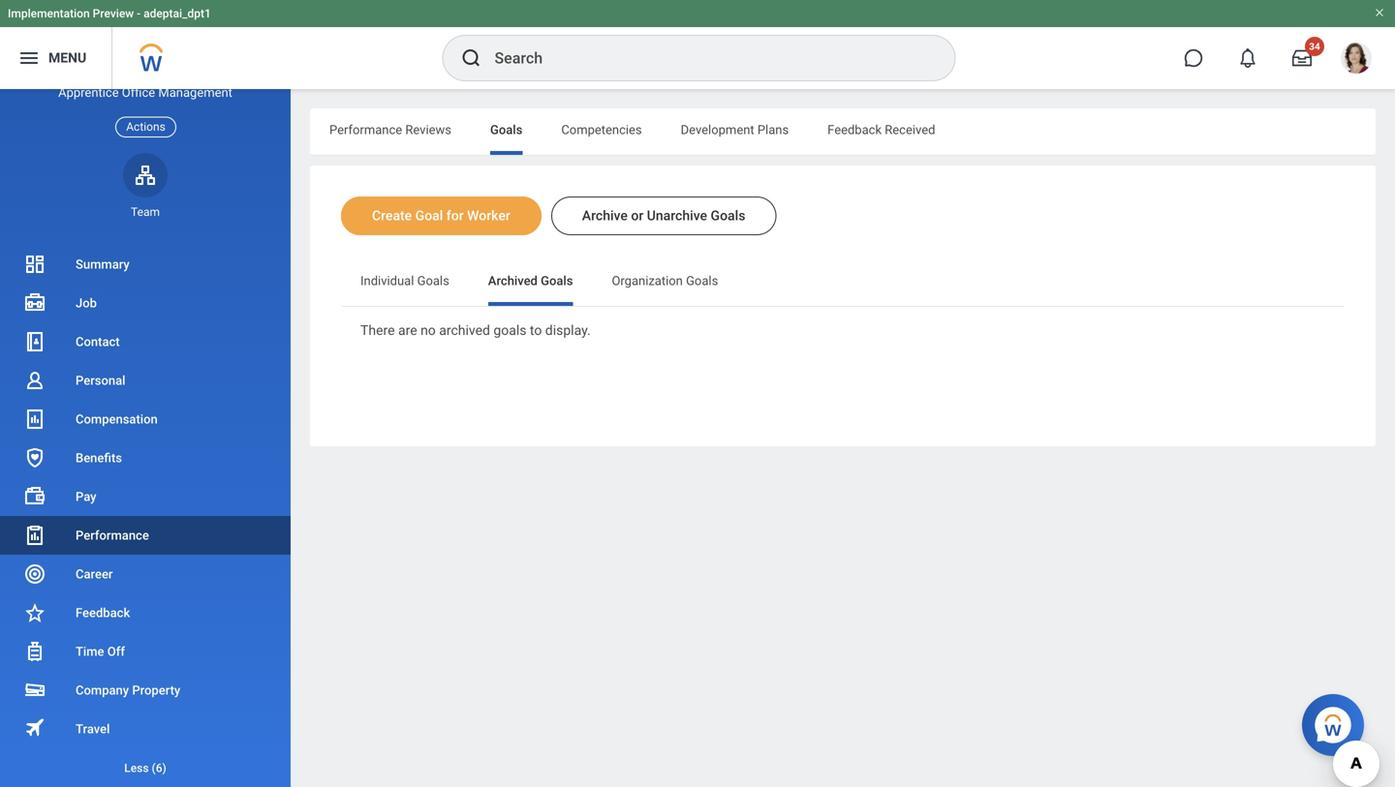 Task type: locate. For each thing, give the bounding box(es) containing it.
1 vertical spatial tab list
[[341, 260, 1345, 306]]

goals right reviews
[[490, 123, 522, 137]]

actions button
[[115, 117, 176, 137]]

office
[[122, 85, 155, 100]]

performance up career
[[76, 528, 149, 543]]

to
[[530, 323, 542, 339]]

or
[[631, 208, 644, 224]]

goals for organization goals
[[686, 274, 718, 288]]

individual goals
[[360, 274, 449, 288]]

travel link
[[0, 710, 291, 749]]

implementation preview -   adeptai_dpt1
[[8, 7, 211, 20]]

feedback image
[[23, 602, 47, 625]]

goals for individual goals
[[417, 274, 449, 288]]

archive or unarchive goals
[[582, 208, 745, 224]]

1 vertical spatial feedback
[[76, 606, 130, 620]]

apprentice
[[58, 85, 119, 100]]

less (6) button
[[0, 757, 291, 780]]

performance link
[[0, 516, 291, 555]]

1 horizontal spatial feedback
[[827, 123, 882, 137]]

pay
[[76, 490, 96, 504]]

performance inside tab list
[[329, 123, 402, 137]]

goals right individual
[[417, 274, 449, 288]]

goals inside archive or unarchive goals button
[[711, 208, 745, 224]]

34 button
[[1281, 37, 1324, 79]]

goals right archived
[[541, 274, 573, 288]]

feedback up time off
[[76, 606, 130, 620]]

1 vertical spatial performance
[[76, 528, 149, 543]]

feedback inside list
[[76, 606, 130, 620]]

benefits image
[[23, 447, 47, 470]]

tab list containing performance reviews
[[310, 109, 1376, 155]]

profile logan mcneil image
[[1341, 43, 1372, 78]]

goal
[[415, 208, 443, 224]]

tab list containing individual goals
[[341, 260, 1345, 306]]

competencies
[[561, 123, 642, 137]]

job link
[[0, 284, 291, 323]]

benefits
[[76, 451, 122, 465]]

performance reviews
[[329, 123, 451, 137]]

management
[[158, 85, 232, 100]]

0 vertical spatial performance
[[329, 123, 402, 137]]

there are no archived goals to display.
[[360, 323, 591, 339]]

company property link
[[0, 671, 291, 710]]

0 vertical spatial tab list
[[310, 109, 1376, 155]]

goals right unarchive
[[711, 208, 745, 224]]

personal
[[76, 373, 125, 388]]

unarchive
[[647, 208, 707, 224]]

adeptai_dpt1
[[143, 7, 211, 20]]

0 horizontal spatial feedback
[[76, 606, 130, 620]]

organization goals
[[612, 274, 718, 288]]

pay image
[[23, 485, 47, 509]]

contact
[[76, 335, 120, 349]]

create goal for worker button
[[341, 197, 541, 235]]

team lena jung element
[[123, 204, 168, 220]]

0 vertical spatial feedback
[[827, 123, 882, 137]]

less (6)
[[124, 762, 166, 775]]

performance for performance reviews
[[329, 123, 402, 137]]

tab list
[[310, 109, 1376, 155], [341, 260, 1345, 306]]

1 horizontal spatial performance
[[329, 123, 402, 137]]

feedback left received
[[827, 123, 882, 137]]

performance left reviews
[[329, 123, 402, 137]]

team
[[131, 205, 160, 219]]

Search Workday  search field
[[495, 37, 915, 79]]

job
[[76, 296, 97, 310]]

implementation
[[8, 7, 90, 20]]

property
[[132, 683, 180, 698]]

personal link
[[0, 361, 291, 400]]

performance inside "link"
[[76, 528, 149, 543]]

(6)
[[152, 762, 166, 775]]

34
[[1309, 41, 1320, 52]]

goals right organization
[[686, 274, 718, 288]]

company property image
[[23, 679, 47, 702]]

feedback received
[[827, 123, 935, 137]]

goals
[[490, 123, 522, 137], [711, 208, 745, 224], [417, 274, 449, 288], [541, 274, 573, 288], [686, 274, 718, 288]]

team link
[[123, 153, 168, 220]]

tab list for actions popup button
[[310, 109, 1376, 155]]

travel
[[76, 722, 110, 737]]

performance for performance
[[76, 528, 149, 543]]

feedback inside tab list
[[827, 123, 882, 137]]

worker
[[467, 208, 510, 224]]

career image
[[23, 563, 47, 586]]

0 horizontal spatial performance
[[76, 528, 149, 543]]

for
[[446, 208, 464, 224]]

compensation image
[[23, 408, 47, 431]]

contact link
[[0, 323, 291, 361]]

feedback for feedback received
[[827, 123, 882, 137]]

summary link
[[0, 245, 291, 284]]

notifications large image
[[1238, 48, 1257, 68]]

less
[[124, 762, 149, 775]]

actions
[[126, 120, 165, 134]]

there
[[360, 323, 395, 339]]

summary image
[[23, 253, 47, 276]]

feedback
[[827, 123, 882, 137], [76, 606, 130, 620]]

benefits link
[[0, 439, 291, 478]]

performance
[[329, 123, 402, 137], [76, 528, 149, 543]]

summary
[[76, 257, 130, 272]]

performance image
[[23, 524, 47, 547]]

development
[[681, 123, 754, 137]]

navigation pane region
[[0, 84, 291, 788]]

list
[[0, 245, 291, 788]]

archived
[[439, 323, 490, 339]]



Task type: vqa. For each thing, say whether or not it's contained in the screenshot.
topmost Arrangement:
no



Task type: describe. For each thing, give the bounding box(es) containing it.
archive or unarchive goals button
[[551, 197, 776, 235]]

development plans
[[681, 123, 789, 137]]

organization
[[612, 274, 683, 288]]

apprentice office management
[[58, 85, 232, 100]]

feedback link
[[0, 594, 291, 633]]

pay link
[[0, 478, 291, 516]]

inbox large image
[[1292, 48, 1312, 68]]

close environment banner image
[[1374, 7, 1385, 18]]

time off
[[76, 645, 125, 659]]

goals for archived goals
[[541, 274, 573, 288]]

archived goals
[[488, 274, 573, 288]]

are
[[398, 323, 417, 339]]

archived
[[488, 274, 538, 288]]

off
[[107, 645, 125, 659]]

received
[[885, 123, 935, 137]]

travel image
[[23, 716, 47, 740]]

display.
[[545, 323, 591, 339]]

archive
[[582, 208, 628, 224]]

goals
[[493, 323, 526, 339]]

feedback for feedback
[[76, 606, 130, 620]]

career
[[76, 567, 113, 582]]

create goal for worker
[[372, 208, 510, 224]]

less (6) button
[[0, 749, 291, 788]]

no
[[421, 323, 436, 339]]

menu
[[48, 50, 86, 66]]

menu banner
[[0, 0, 1395, 89]]

list containing summary
[[0, 245, 291, 788]]

create
[[372, 208, 412, 224]]

career link
[[0, 555, 291, 594]]

job image
[[23, 292, 47, 315]]

tab list for archive or unarchive goals button
[[341, 260, 1345, 306]]

view team image
[[134, 163, 157, 187]]

company
[[76, 683, 129, 698]]

contact image
[[23, 330, 47, 354]]

reviews
[[405, 123, 451, 137]]

compensation link
[[0, 400, 291, 439]]

time
[[76, 645, 104, 659]]

compensation
[[76, 412, 158, 427]]

time off link
[[0, 633, 291, 671]]

individual
[[360, 274, 414, 288]]

justify image
[[17, 47, 41, 70]]

time off image
[[23, 640, 47, 664]]

menu button
[[0, 27, 112, 89]]

search image
[[460, 47, 483, 70]]

personal image
[[23, 369, 47, 392]]

plans
[[757, 123, 789, 137]]

preview
[[93, 7, 134, 20]]

-
[[137, 7, 141, 20]]

company property
[[76, 683, 180, 698]]



